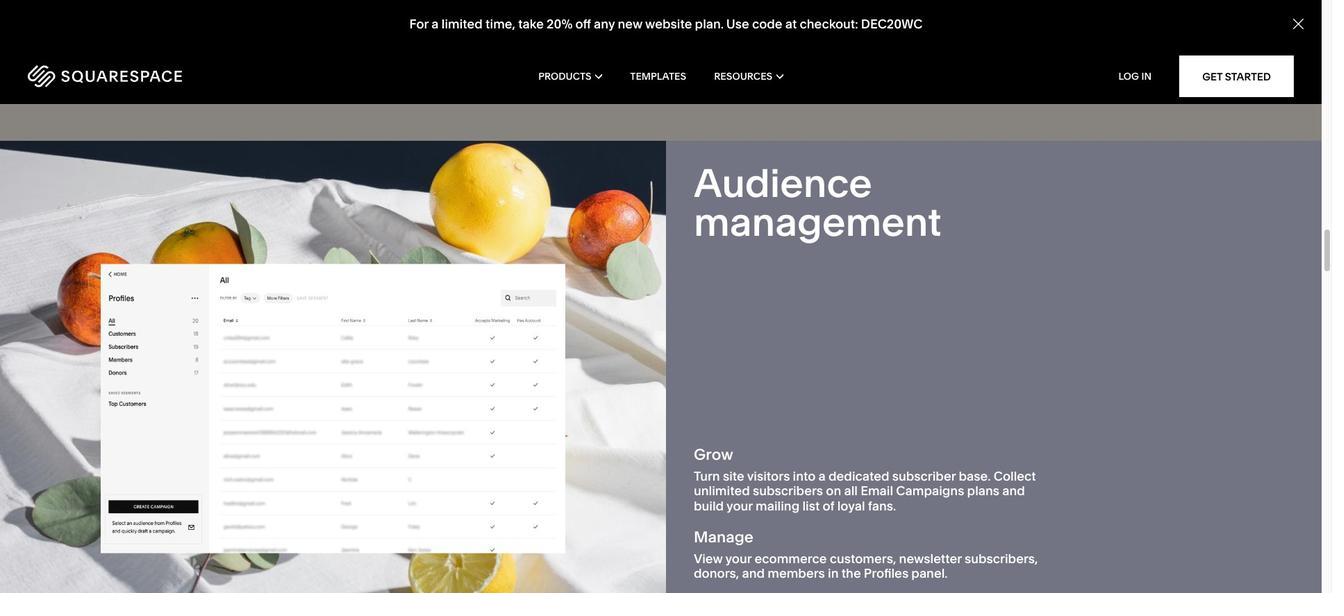 Task type: locate. For each thing, give the bounding box(es) containing it.
your inside grow turn site visitors into a dedicated subscriber base. collect unlimited subscribers on all email campaigns plans and build your mailing list of loyal fans.
[[727, 499, 753, 515]]

a
[[432, 16, 439, 32], [819, 469, 826, 485]]

website
[[645, 16, 692, 32]]

0 horizontal spatial a
[[432, 16, 439, 32]]

manage
[[694, 529, 754, 548]]

take
[[518, 16, 544, 32]]

build
[[694, 499, 724, 515]]

dec20wc
[[861, 16, 923, 32]]

new
[[618, 16, 643, 32]]

mailing
[[756, 499, 800, 515]]

off
[[576, 16, 591, 32]]

and right plans
[[1003, 484, 1025, 500]]

1 horizontal spatial a
[[819, 469, 826, 485]]

subscribers,
[[965, 551, 1038, 567]]

your inside manage view your ecommerce customers, newsletter subscribers, donors, and members in the profiles panel.
[[725, 551, 752, 567]]

dedicated
[[829, 469, 889, 485]]

fans.
[[868, 499, 896, 515]]

gomi.design link
[[175, 70, 260, 87]]

and
[[1003, 484, 1025, 500], [742, 566, 765, 582]]

squarespace logo image
[[28, 65, 182, 88]]

a right into
[[819, 469, 826, 485]]

limited
[[442, 16, 483, 32]]

unlimited
[[694, 484, 750, 500]]

time,
[[486, 16, 515, 32]]

any
[[594, 16, 615, 32]]

products
[[538, 70, 592, 83]]

for
[[409, 16, 429, 32]]

all
[[844, 484, 858, 500]]

templates link
[[630, 49, 686, 104]]

for a limited time, take 20% off any new website plan. use code at checkout: dec20wc
[[409, 16, 923, 32]]

turn
[[694, 469, 720, 485]]

0 horizontal spatial and
[[742, 566, 765, 582]]

your down manage
[[725, 551, 752, 567]]

plans
[[967, 484, 1000, 500]]

1 vertical spatial a
[[819, 469, 826, 485]]

resources button
[[714, 49, 783, 104]]

grow turn site visitors into a dedicated subscriber base. collect unlimited subscribers on all email campaigns plans and build your mailing list of loyal fans.
[[694, 446, 1036, 515]]

campaigns
[[896, 484, 964, 500]]

gomi.design
[[175, 70, 260, 86]]

a inside grow turn site visitors into a dedicated subscriber base. collect unlimited subscribers on all email campaigns plans and build your mailing list of loyal fans.
[[819, 469, 826, 485]]

1 vertical spatial your
[[725, 551, 752, 567]]

and right donors,
[[742, 566, 765, 582]]

checkout:
[[800, 16, 858, 32]]

your down site
[[727, 499, 753, 515]]

profiles
[[864, 566, 909, 582]]

list
[[803, 499, 820, 515]]

customers,
[[830, 551, 896, 567]]

a right for
[[432, 16, 439, 32]]

1 horizontal spatial and
[[1003, 484, 1025, 500]]

1 vertical spatial and
[[742, 566, 765, 582]]

donors,
[[694, 566, 739, 582]]

collect
[[994, 469, 1036, 485]]

newsletter
[[899, 551, 962, 567]]

at
[[786, 16, 797, 32]]

your
[[727, 499, 753, 515], [725, 551, 752, 567]]

gomi website image
[[897, 0, 1147, 85]]

and inside grow turn site visitors into a dedicated subscriber base. collect unlimited subscribers on all email campaigns plans and build your mailing list of loyal fans.
[[1003, 484, 1025, 500]]

0 vertical spatial your
[[727, 499, 753, 515]]

0 vertical spatial and
[[1003, 484, 1025, 500]]



Task type: describe. For each thing, give the bounding box(es) containing it.
manage view your ecommerce customers, newsletter subscribers, donors, and members in the profiles panel.
[[694, 529, 1038, 582]]

log             in link
[[1119, 70, 1152, 83]]

loyal
[[838, 499, 865, 515]]

email
[[861, 484, 893, 500]]

visitors
[[747, 469, 790, 485]]

log
[[1119, 70, 1139, 83]]

started
[[1225, 70, 1271, 83]]

0 vertical spatial a
[[432, 16, 439, 32]]

20%
[[547, 16, 573, 32]]

plan.
[[695, 16, 724, 32]]

get
[[1203, 70, 1223, 83]]

on
[[826, 484, 841, 500]]

the
[[842, 566, 861, 582]]

audience management
[[694, 160, 942, 246]]

fruits on a tablecloth image
[[0, 141, 666, 594]]

ecommerce
[[755, 551, 827, 567]]

base.
[[959, 469, 991, 485]]

customer profiles ui image
[[101, 265, 565, 554]]

in
[[1142, 70, 1152, 83]]

code
[[752, 16, 783, 32]]

into
[[793, 469, 816, 485]]

panel.
[[912, 566, 948, 582]]

squarespace logo link
[[28, 65, 281, 88]]

get started
[[1203, 70, 1271, 83]]

site
[[723, 469, 745, 485]]

of
[[823, 499, 835, 515]]

log             in
[[1119, 70, 1152, 83]]

and inside manage view your ecommerce customers, newsletter subscribers, donors, and members in the profiles panel.
[[742, 566, 765, 582]]

templates
[[630, 70, 686, 83]]

view
[[694, 551, 723, 567]]

audience
[[694, 160, 872, 207]]

management
[[694, 199, 942, 246]]

get started link
[[1180, 56, 1294, 97]]

in
[[828, 566, 839, 582]]

subscribers
[[753, 484, 823, 500]]

subscriber
[[892, 469, 956, 485]]

resources
[[714, 70, 773, 83]]

products button
[[538, 49, 602, 104]]

grow
[[694, 446, 733, 465]]

members
[[768, 566, 825, 582]]

use
[[726, 16, 749, 32]]



Task type: vqa. For each thing, say whether or not it's contained in the screenshot.
the Questions
no



